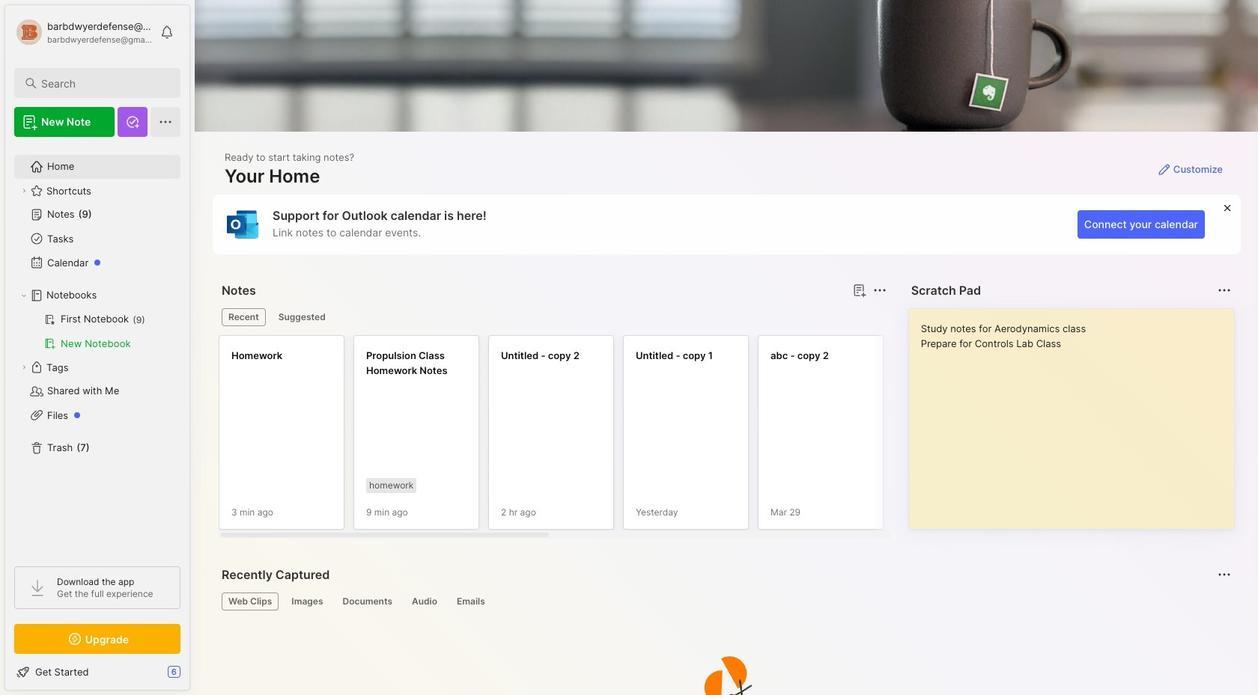 Task type: vqa. For each thing, say whether or not it's contained in the screenshot.
WHAT'S NEW Field
no



Task type: describe. For each thing, give the bounding box(es) containing it.
Help and Learning task checklist field
[[5, 661, 189, 685]]

group inside main element
[[14, 308, 180, 356]]

2 tab list from the top
[[222, 593, 1229, 611]]

Account field
[[14, 17, 153, 47]]

0 horizontal spatial more actions image
[[871, 282, 889, 300]]

1 tab list from the top
[[222, 309, 884, 327]]

expand tags image
[[19, 363, 28, 372]]



Task type: locate. For each thing, give the bounding box(es) containing it.
Start writing… text field
[[921, 309, 1234, 518]]

tab
[[222, 309, 266, 327], [272, 309, 332, 327], [222, 593, 279, 611], [285, 593, 330, 611], [336, 593, 399, 611], [405, 593, 444, 611], [450, 593, 492, 611]]

1 vertical spatial more actions image
[[1216, 566, 1234, 584]]

0 vertical spatial tab list
[[222, 309, 884, 327]]

1 horizontal spatial more actions image
[[1216, 566, 1234, 584]]

tree inside main element
[[5, 146, 189, 553]]

more actions image
[[1216, 282, 1234, 300]]

0 vertical spatial more actions image
[[871, 282, 889, 300]]

main element
[[0, 0, 195, 696]]

group
[[14, 308, 180, 356]]

tree
[[5, 146, 189, 553]]

none search field inside main element
[[41, 74, 167, 92]]

row group
[[219, 336, 1258, 539]]

tab list
[[222, 309, 884, 327], [222, 593, 1229, 611]]

Search text field
[[41, 76, 167, 91]]

more actions image
[[871, 282, 889, 300], [1216, 566, 1234, 584]]

None search field
[[41, 74, 167, 92]]

More actions field
[[869, 280, 890, 301], [1214, 280, 1235, 301], [1214, 565, 1235, 586]]

1 vertical spatial tab list
[[222, 593, 1229, 611]]

expand notebooks image
[[19, 291, 28, 300]]

click to collapse image
[[189, 668, 200, 686]]



